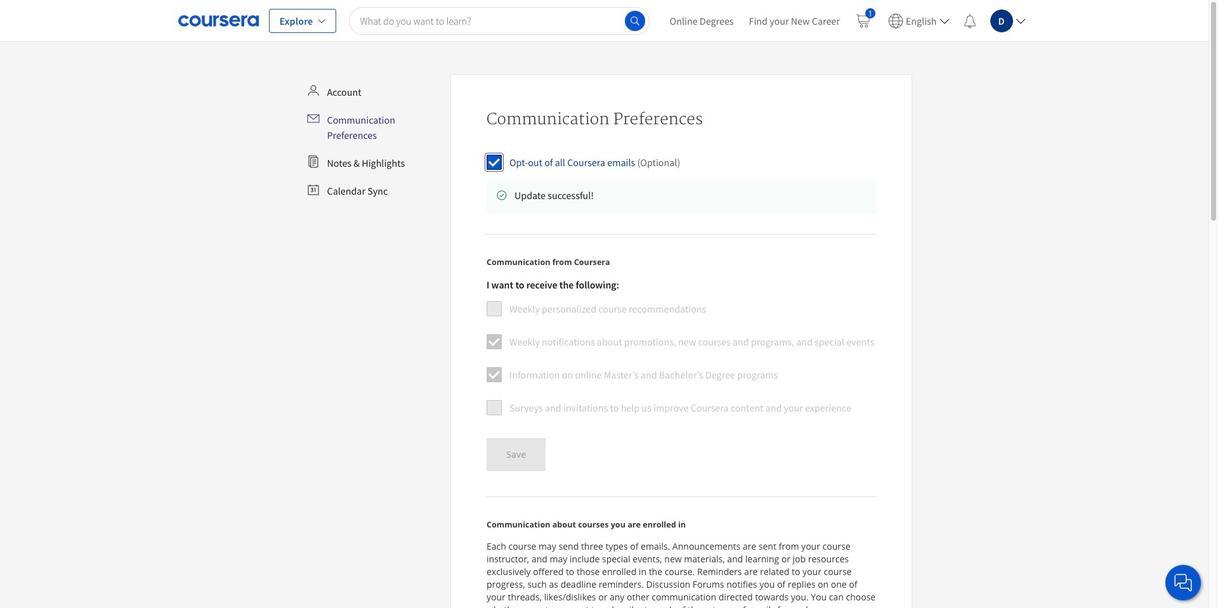 Task type: describe. For each thing, give the bounding box(es) containing it.
What do you want to learn? text field
[[349, 7, 649, 35]]



Task type: vqa. For each thing, say whether or not it's contained in the screenshot.
rightmost menu
yes



Task type: locate. For each thing, give the bounding box(es) containing it.
shopping cart: 1 item element
[[855, 8, 876, 28]]

menu
[[662, 0, 1031, 41], [302, 79, 445, 204]]

None search field
[[349, 7, 649, 35]]

0 horizontal spatial menu
[[302, 79, 445, 204]]

group
[[487, 278, 875, 426]]

0 vertical spatial menu
[[662, 0, 1031, 41]]

1 vertical spatial menu
[[302, 79, 445, 204]]

1 horizontal spatial menu
[[662, 0, 1031, 41]]

coursera image
[[178, 10, 259, 31]]



